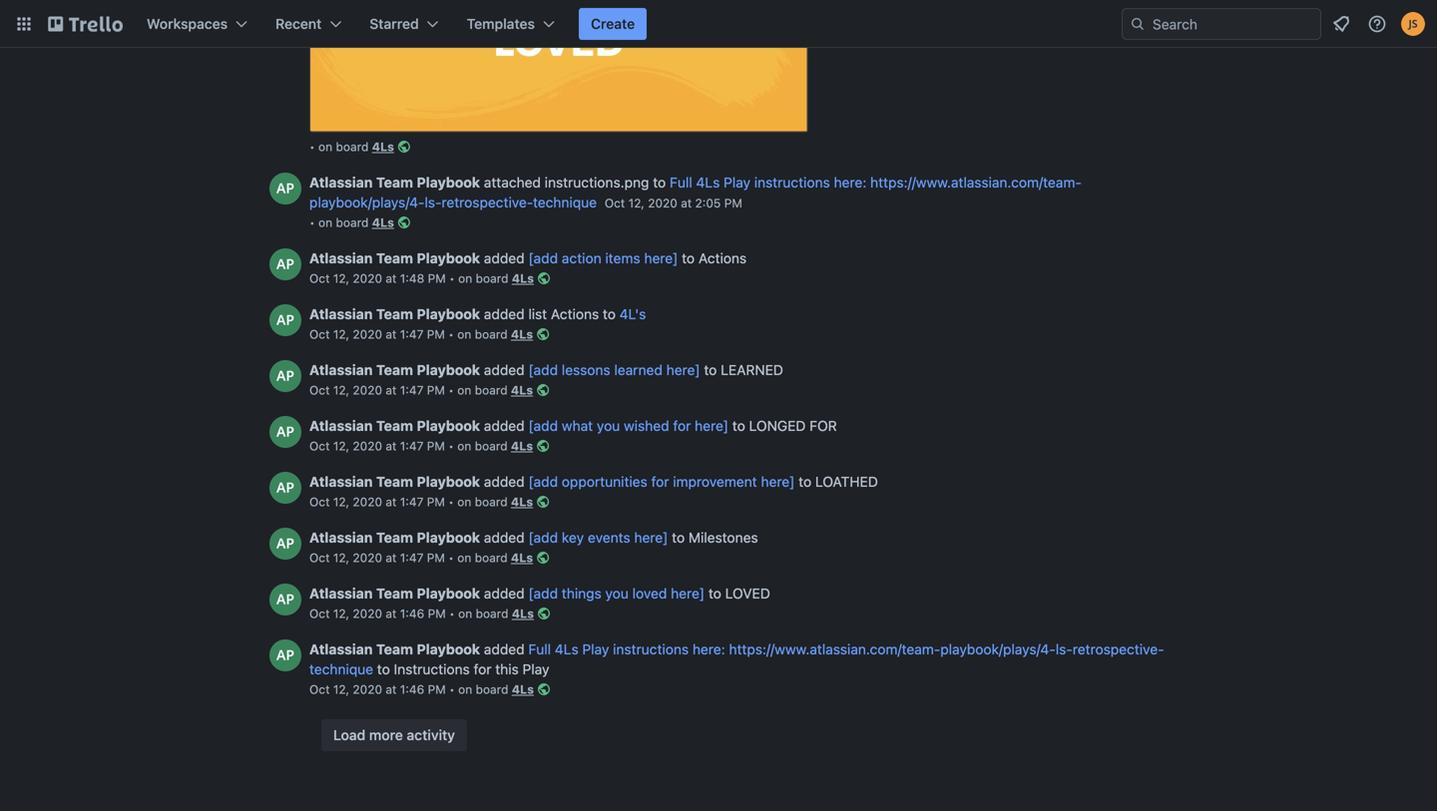 Task type: vqa. For each thing, say whether or not it's contained in the screenshot.


Task type: locate. For each thing, give the bounding box(es) containing it.
0 vertical spatial anyone on the internet can see this board. only board members can edit. image
[[394, 137, 414, 157]]

1:47
[[400, 328, 424, 342], [400, 384, 424, 398], [400, 439, 424, 453], [400, 495, 424, 509], [400, 551, 424, 565]]

full down atlassian team playbook added [add things you loved here] to loved at the bottom of the page
[[529, 642, 551, 658]]

anyone on the internet can see this board. only board members can edit. image up atlassian team playbook added [add key events here] to milestones
[[533, 492, 553, 512]]

oct 12, 2020 at 1:46 pm • on board 4ls down instructions
[[310, 683, 534, 697]]

team
[[376, 174, 413, 191], [376, 250, 413, 267], [376, 306, 413, 323], [376, 362, 413, 379], [376, 418, 413, 434], [376, 474, 413, 490], [376, 530, 413, 546], [376, 586, 413, 602], [376, 642, 413, 658]]

retrospective-
[[442, 194, 533, 211], [1073, 642, 1165, 658]]

technique up load
[[310, 662, 373, 678]]

1:46
[[400, 607, 425, 621], [400, 683, 425, 697]]

1 oct 12, 2020 at 1:46 pm • on board 4ls from the top
[[310, 607, 534, 621]]

you
[[597, 418, 620, 434], [606, 586, 629, 602]]

5 oct 12, 2020 at 1:47 pm • on board 4ls from the top
[[310, 551, 533, 565]]

[add left what
[[529, 418, 558, 434]]

1 oct 12, 2020 at 1:47 pm link from the top
[[310, 384, 445, 398]]

0 vertical spatial oct 12, 2020 at 1:46 pm link
[[310, 607, 446, 621]]

at for atlassian team playbook added [add lessons learned here] to learned
[[386, 384, 397, 398]]

7 team from the top
[[376, 530, 413, 546]]

at
[[681, 196, 692, 210], [386, 272, 397, 286], [386, 328, 397, 342], [386, 384, 397, 398], [386, 439, 397, 453], [386, 495, 397, 509], [386, 551, 397, 565], [386, 607, 397, 621], [386, 683, 397, 697]]

anyone on the internet can see this board. only board members can edit. image down atlassian team playbook added [add action items here] to actions
[[534, 269, 554, 289]]

4ls link for [add what you wished for here]
[[511, 439, 533, 453]]

pm for [add lessons learned here]
[[427, 384, 445, 398]]

12, for atlassian team playbook added [add action items here] to actions
[[333, 272, 349, 286]]

board for [add what you wished for here]
[[475, 439, 508, 453]]

at for atlassian team playbook added [add opportunities for improvement here] to loathed
[[386, 495, 397, 509]]

0 horizontal spatial here:
[[693, 642, 726, 658]]

playbook for [add lessons learned here]
[[417, 362, 480, 379]]

pm for [add action items here]
[[428, 272, 446, 286]]

https://www.atlassian.com/team-
[[871, 174, 1082, 191], [729, 642, 941, 658]]

oct 12, 2020 at 1:46 pm link
[[310, 607, 446, 621], [310, 683, 446, 697]]

actions
[[699, 250, 747, 267], [551, 306, 599, 323]]

oct
[[605, 196, 625, 210], [310, 272, 330, 286], [310, 328, 330, 342], [310, 384, 330, 398], [310, 439, 330, 453], [310, 495, 330, 509], [310, 551, 330, 565], [310, 607, 330, 621], [310, 683, 330, 697]]

4 [add from the top
[[529, 474, 558, 490]]

8 team from the top
[[376, 586, 413, 602]]

instructions for full 4ls play instructions here: https://www.atlassian.com/team-playbook/plays/4-ls-retrospective- technique
[[613, 642, 689, 658]]

4 1:47 from the top
[[400, 495, 424, 509]]

4ls link for [add key events here]
[[511, 551, 533, 565]]

added up this
[[484, 642, 525, 658]]

2020 for atlassian team playbook added [add action items here] to actions
[[353, 272, 382, 286]]

[add left action at the top of page
[[529, 250, 558, 267]]

playbook/plays/4- for full 4ls play instructions here: https://www.atlassian.com/team- playbook/plays/4-ls-retrospective-technique
[[310, 194, 425, 211]]

• for atlassian team playbook added [add what you wished for here] to longed for
[[449, 439, 454, 453]]

oct 12, 2020 at 1:47 pm link
[[310, 384, 445, 398], [310, 439, 445, 453], [310, 495, 445, 509], [310, 551, 445, 565]]

[add for [add action items here]
[[529, 250, 558, 267]]

for
[[673, 418, 691, 434], [652, 474, 669, 490], [474, 662, 492, 678]]

on for atlassian team playbook added [add opportunities for improvement here] to loathed
[[458, 495, 472, 509]]

instructions.png
[[545, 174, 649, 191]]

1 vertical spatial anyone on the internet can see this board. only board members can edit. image
[[533, 325, 553, 345]]

2 oct 12, 2020 at 1:46 pm • on board 4ls from the top
[[310, 683, 534, 697]]

2 oct 12, 2020 at 1:46 pm link from the top
[[310, 683, 446, 697]]

instructions inside full 4ls play instructions here: https://www.atlassian.com/team- playbook/plays/4-ls-retrospective-technique
[[755, 174, 830, 191]]

atlassian
[[310, 174, 373, 191], [310, 250, 373, 267], [310, 306, 373, 323], [310, 362, 373, 379], [310, 418, 373, 434], [310, 474, 373, 490], [310, 530, 373, 546], [310, 586, 373, 602], [310, 642, 373, 658]]

team for atlassian team playbook added [add key events here] to milestones
[[376, 530, 413, 546]]

0 vertical spatial instructions
[[755, 174, 830, 191]]

anyone on the internet can see this board. only board members can edit. image down atlassian team playbook added [add lessons learned here] to learned
[[533, 381, 553, 401]]

1 vertical spatial full
[[529, 642, 551, 658]]

[add left lessons
[[529, 362, 558, 379]]

0 horizontal spatial retrospective-
[[442, 194, 533, 211]]

on for atlassian team playbook added [add things you loved here] to loved
[[458, 607, 472, 621]]

1 vertical spatial 1:46
[[400, 683, 425, 697]]

1 vertical spatial playbook/plays/4-
[[941, 642, 1056, 658]]

https://www.atlassian.com/team- inside full 4ls play instructions here: https://www.atlassian.com/team- playbook/plays/4-ls-retrospective-technique
[[871, 174, 1082, 191]]

5 atlassian team playbook (atlassianteamplaybook) image from the top
[[270, 640, 302, 672]]

1 team from the top
[[376, 174, 413, 191]]

[add left key
[[529, 530, 558, 546]]

instructions
[[755, 174, 830, 191], [613, 642, 689, 658]]

added up the atlassian team playbook added list actions to 4l's
[[484, 250, 525, 267]]

2 atlassian team playbook (atlassianteamplaybook) image from the top
[[270, 249, 302, 281]]

6 team from the top
[[376, 474, 413, 490]]

2020
[[648, 196, 678, 210], [353, 272, 382, 286], [353, 328, 382, 342], [353, 384, 382, 398], [353, 439, 382, 453], [353, 495, 382, 509], [353, 551, 382, 565], [353, 607, 382, 621], [353, 683, 382, 697]]

you right what
[[597, 418, 620, 434]]

oct 12, 2020 at 1:47 pm • on board 4ls for atlassian team playbook added [add opportunities for improvement here] to loathed
[[310, 495, 533, 509]]

technique
[[533, 194, 597, 211], [310, 662, 373, 678]]

1:46 down instructions
[[400, 683, 425, 697]]

atlassian team playbook (atlassianteamplaybook) image for atlassian team playbook added [add things you loved here] to loved
[[270, 584, 302, 616]]

4ls link
[[372, 140, 394, 154], [372, 216, 394, 230], [512, 272, 534, 286], [511, 328, 533, 342], [511, 384, 533, 398], [511, 439, 533, 453], [511, 495, 533, 509], [511, 551, 533, 565], [512, 607, 534, 621], [512, 683, 534, 697]]

2 playbook from the top
[[417, 250, 480, 267]]

4 atlassian team playbook (atlassianteamplaybook) image from the top
[[270, 528, 302, 560]]

0 vertical spatial you
[[597, 418, 620, 434]]

oct for atlassian team playbook added [add key events here] to milestones
[[310, 551, 330, 565]]

[add left things
[[529, 586, 558, 602]]

full 4ls play instructions here: https://www.atlassian.com/team-playbook/plays/4-ls-retrospective- technique link
[[310, 642, 1165, 678]]

atlassian for atlassian team playbook added [add key events here] to milestones
[[310, 530, 373, 546]]

5 playbook from the top
[[417, 418, 480, 434]]

3 atlassian from the top
[[310, 306, 373, 323]]

team for atlassian team playbook added [add things you loved here] to loved
[[376, 586, 413, 602]]

6 added from the top
[[484, 530, 525, 546]]

0 vertical spatial technique
[[533, 194, 597, 211]]

1 vertical spatial actions
[[551, 306, 599, 323]]

instructions inside full 4ls play instructions here: https://www.atlassian.com/team-playbook/plays/4-ls-retrospective- technique
[[613, 642, 689, 658]]

2 team from the top
[[376, 250, 413, 267]]

atlassian team playbook (atlassianteamplaybook) image
[[270, 361, 302, 393], [270, 417, 302, 448], [270, 472, 302, 504], [270, 584, 302, 616]]

added down atlassian team playbook added [add key events here] to milestones
[[484, 586, 525, 602]]

1 atlassian from the top
[[310, 174, 373, 191]]

atlassian for atlassian team playbook added [add things you loved here] to loved
[[310, 586, 373, 602]]

5 atlassian from the top
[[310, 418, 373, 434]]

recent button
[[264, 8, 354, 40]]

oct for atlassian team playbook added [add action items here] to actions
[[310, 272, 330, 286]]

retrospective- inside full 4ls play instructions here: https://www.atlassian.com/team-playbook/plays/4-ls-retrospective- technique
[[1073, 642, 1165, 658]]

1 vertical spatial retrospective-
[[1073, 642, 1165, 658]]

events
[[588, 530, 631, 546]]

actions right list at top
[[551, 306, 599, 323]]

oct 12, 2020 at 1:46 pm • on board 4ls for [add things you loved here]
[[310, 607, 534, 621]]

at for atlassian team playbook added [add action items here] to actions
[[386, 272, 397, 286]]

9 playbook from the top
[[417, 642, 480, 658]]

on for atlassian team playbook added [add what you wished for here] to longed for
[[458, 439, 472, 453]]

0 vertical spatial retrospective-
[[442, 194, 533, 211]]

team for atlassian team playbook added [add lessons learned here] to learned
[[376, 362, 413, 379]]

2 1:47 from the top
[[400, 384, 424, 398]]

full 4ls play instructions here: https://www.atlassian.com/team-playbook/plays/4-ls-retrospective- technique
[[310, 642, 1165, 678]]

to down 'atlassian team playbook added'
[[377, 662, 390, 678]]

load more activity link
[[321, 720, 467, 752]]

2020 for atlassian team playbook added [add lessons learned here] to learned
[[353, 384, 382, 398]]

12, for atlassian team playbook added
[[333, 683, 349, 697]]

0 vertical spatial ls-
[[425, 194, 442, 211]]

1 horizontal spatial retrospective-
[[1073, 642, 1165, 658]]

[add key events here] link
[[529, 530, 668, 546]]

1 oct 12, 2020 at 1:46 pm link from the top
[[310, 607, 446, 621]]

anyone on the internet can see this board. only board members can edit. image down atlassian team playbook added [add key events here] to milestones
[[533, 548, 553, 568]]

play inside full 4ls play instructions here: https://www.atlassian.com/team- playbook/plays/4-ls-retrospective-technique
[[724, 174, 751, 191]]

for right wished
[[673, 418, 691, 434]]

load more activity
[[333, 728, 455, 744]]

7 added from the top
[[484, 586, 525, 602]]

oct 12, 2020 at 1:46 pm • on board 4ls
[[310, 607, 534, 621], [310, 683, 534, 697]]

3 atlassian team playbook (atlassianteamplaybook) image from the top
[[270, 472, 302, 504]]

oct 12, 2020 at 1:46 pm link up 'atlassian team playbook added'
[[310, 607, 446, 621]]

2020 for atlassian team playbook added
[[353, 683, 382, 697]]

technique down instructions.png
[[533, 194, 597, 211]]

5 added from the top
[[484, 474, 525, 490]]

2 oct 12, 2020 at 1:47 pm link from the top
[[310, 439, 445, 453]]

atlassian team playbook added list actions to 4l's
[[310, 306, 646, 323]]

oct for atlassian team playbook added [add things you loved here] to loved
[[310, 607, 330, 621]]

1 horizontal spatial full
[[670, 174, 693, 191]]

•
[[310, 140, 315, 154], [310, 216, 315, 230], [449, 272, 455, 286], [449, 328, 454, 342], [449, 384, 454, 398], [449, 439, 454, 453], [449, 495, 454, 509], [449, 551, 454, 565], [449, 607, 455, 621], [449, 683, 455, 697]]

technique inside full 4ls play instructions here: https://www.atlassian.com/team-playbook/plays/4-ls-retrospective- technique
[[310, 662, 373, 678]]

added for key
[[484, 530, 525, 546]]

list
[[529, 306, 547, 323]]

4ls link for [add opportunities for improvement here]
[[511, 495, 533, 509]]

pm
[[725, 196, 743, 210], [428, 272, 446, 286], [427, 328, 445, 342], [427, 384, 445, 398], [427, 439, 445, 453], [427, 495, 445, 509], [427, 551, 445, 565], [428, 607, 446, 621], [428, 683, 446, 697]]

3 [add from the top
[[529, 418, 558, 434]]

1 horizontal spatial technique
[[533, 194, 597, 211]]

7 playbook from the top
[[417, 530, 480, 546]]

2 oct 12, 2020 at 1:47 pm • on board 4ls from the top
[[310, 384, 533, 398]]

milestones
[[689, 530, 758, 546]]

1:46 up 'atlassian team playbook added'
[[400, 607, 425, 621]]

templates
[[467, 15, 535, 32]]

this
[[495, 662, 519, 678]]

1 playbook from the top
[[417, 174, 480, 191]]

anyone on the internet can see this board. only board members can edit. image for lessons
[[533, 381, 553, 401]]

board for [add lessons learned here]
[[475, 384, 508, 398]]

0 horizontal spatial instructions
[[613, 642, 689, 658]]

[add for [add lessons learned here]
[[529, 362, 558, 379]]

2020 for atlassian team playbook added [add things you loved here] to loved
[[353, 607, 382, 621]]

more
[[369, 728, 403, 744]]

2 atlassian from the top
[[310, 250, 373, 267]]

4 atlassian from the top
[[310, 362, 373, 379]]

6 atlassian from the top
[[310, 474, 373, 490]]

[add things you loved here] link
[[529, 586, 705, 602]]

to
[[653, 174, 666, 191], [682, 250, 695, 267], [603, 306, 616, 323], [704, 362, 717, 379], [733, 418, 746, 434], [799, 474, 812, 490], [672, 530, 685, 546], [709, 586, 722, 602], [377, 662, 390, 678]]

playbook for full 4ls play instructions here: https://www.atlassian.com/team-playbook/plays/4-ls-retrospective- technique
[[417, 642, 480, 658]]

[add
[[529, 250, 558, 267], [529, 362, 558, 379], [529, 418, 558, 434], [529, 474, 558, 490], [529, 530, 558, 546], [529, 586, 558, 602]]

1 vertical spatial you
[[606, 586, 629, 602]]

1 horizontal spatial playbook/plays/4-
[[941, 642, 1056, 658]]

1 horizontal spatial here:
[[834, 174, 867, 191]]

0 vertical spatial for
[[673, 418, 691, 434]]

learned
[[721, 362, 784, 379]]

here: inside full 4ls play instructions here: https://www.atlassian.com/team- playbook/plays/4-ls-retrospective-technique
[[834, 174, 867, 191]]

play up the oct 12, 2020 at 2:05 pm
[[724, 174, 751, 191]]

play
[[724, 174, 751, 191], [583, 642, 609, 658], [523, 662, 550, 678]]

5 1:47 from the top
[[400, 551, 424, 565]]

1 vertical spatial oct 12, 2020 at 1:46 pm • on board 4ls
[[310, 683, 534, 697]]

play inside full 4ls play instructions here: https://www.atlassian.com/team-playbook/plays/4-ls-retrospective- technique
[[583, 642, 609, 658]]

team for atlassian team playbook added [add opportunities for improvement here] to loathed
[[376, 474, 413, 490]]

play down things
[[583, 642, 609, 658]]

here:
[[834, 174, 867, 191], [693, 642, 726, 658]]

john smith (johnsmith38824343) image
[[1402, 12, 1426, 36]]

board for 4l's
[[475, 328, 508, 342]]

anyone on the internet can see this board. only board members can edit. image down list at top
[[533, 325, 553, 345]]

3 1:47 from the top
[[400, 439, 424, 453]]

for left this
[[474, 662, 492, 678]]

full inside full 4ls play instructions here: https://www.atlassian.com/team- playbook/plays/4-ls-retrospective-technique
[[670, 174, 693, 191]]

https://www.atlassian.com/team- for full 4ls play instructions here: https://www.atlassian.com/team- playbook/plays/4-ls-retrospective-technique
[[871, 174, 1082, 191]]

board for [add opportunities for improvement here]
[[475, 495, 508, 509]]

on
[[319, 140, 333, 154], [319, 216, 333, 230], [458, 272, 472, 286], [458, 328, 472, 342], [458, 384, 472, 398], [458, 439, 472, 453], [458, 495, 472, 509], [458, 551, 472, 565], [458, 607, 472, 621], [458, 683, 472, 697]]

0 vertical spatial here:
[[834, 174, 867, 191]]

atlassian for atlassian team playbook added [add opportunities for improvement here] to loathed
[[310, 474, 373, 490]]

0 vertical spatial oct 12, 2020 at 1:46 pm • on board 4ls
[[310, 607, 534, 621]]

oct 12, 2020 at 1:48 pm link
[[310, 272, 446, 286]]

here] down longed
[[761, 474, 795, 490]]

0 horizontal spatial ls-
[[425, 194, 442, 211]]

anyone on the internet can see this board. only board members can edit. image
[[394, 213, 414, 233], [534, 269, 554, 289], [533, 381, 553, 401], [533, 436, 553, 456], [533, 492, 553, 512], [533, 548, 553, 568], [534, 680, 554, 700]]

2 vertical spatial anyone on the internet can see this board. only board members can edit. image
[[534, 604, 554, 624]]

1 vertical spatial • on board 4ls
[[310, 216, 394, 230]]

0 vertical spatial actions
[[699, 250, 747, 267]]

you left loved
[[606, 586, 629, 602]]

1 vertical spatial play
[[583, 642, 609, 658]]

[add up atlassian team playbook added [add key events here] to milestones
[[529, 474, 558, 490]]

0 vertical spatial https://www.atlassian.com/team-
[[871, 174, 1082, 191]]

1 vertical spatial instructions
[[613, 642, 689, 658]]

search image
[[1130, 16, 1146, 32]]

12, for atlassian team playbook added [add opportunities for improvement here] to loathed
[[333, 495, 349, 509]]

playbook/plays/4-
[[310, 194, 425, 211], [941, 642, 1056, 658]]

oct 12, 2020 at 1:47 pm • on board 4ls
[[310, 328, 533, 342], [310, 384, 533, 398], [310, 439, 533, 453], [310, 495, 533, 509], [310, 551, 533, 565]]

anyone on the internet can see this board. only board members can edit. image for opportunities
[[533, 492, 553, 512]]

oct 12, 2020 at 1:46 pm • on board 4ls up 'atlassian team playbook added'
[[310, 607, 534, 621]]

pm for [add key events here]
[[427, 551, 445, 565]]

playbook for [add opportunities for improvement here]
[[417, 474, 480, 490]]

0 horizontal spatial actions
[[551, 306, 599, 323]]

[add for [add things you loved here]
[[529, 586, 558, 602]]

12, for atlassian team playbook added [add key events here] to milestones
[[333, 551, 349, 565]]

4 playbook from the top
[[417, 362, 480, 379]]

1 [add from the top
[[529, 250, 558, 267]]

12, for atlassian team playbook added [add what you wished for here] to longed for
[[333, 439, 349, 453]]

anyone on the internet can see this board. only board members can edit. image
[[394, 137, 414, 157], [533, 325, 553, 345], [534, 604, 554, 624]]

1 vertical spatial here:
[[693, 642, 726, 658]]

0 vertical spatial play
[[724, 174, 751, 191]]

0 vertical spatial • on board 4ls
[[310, 140, 394, 154]]

7 atlassian from the top
[[310, 530, 373, 546]]

• for atlassian team playbook added [add opportunities for improvement here] to loathed
[[449, 495, 454, 509]]

atlassian for atlassian team playbook added [add lessons learned here] to learned
[[310, 362, 373, 379]]

wished
[[624, 418, 670, 434]]

anyone on the internet can see this board. only board members can edit. image down atlassian team playbook added [add things you loved here] to loved at the bottom of the page
[[534, 604, 554, 624]]

12,
[[629, 196, 645, 210], [333, 272, 349, 286], [333, 328, 349, 342], [333, 384, 349, 398], [333, 439, 349, 453], [333, 495, 349, 509], [333, 551, 349, 565], [333, 607, 349, 621], [333, 683, 349, 697]]

3 oct 12, 2020 at 1:47 pm link from the top
[[310, 495, 445, 509]]

1 horizontal spatial for
[[652, 474, 669, 490]]

3 team from the top
[[376, 306, 413, 323]]

• for atlassian team playbook added [add key events here] to milestones
[[449, 551, 454, 565]]

here: inside full 4ls play instructions here: https://www.atlassian.com/team-playbook/plays/4-ls-retrospective- technique
[[693, 642, 726, 658]]

anyone on the internet can see this board. only board members can edit. image up atlassian team playbook attached instructions.png to
[[394, 137, 414, 157]]

2020 for atlassian team playbook added [add what you wished for here] to longed for
[[353, 439, 382, 453]]

8 atlassian from the top
[[310, 586, 373, 602]]

1 1:46 from the top
[[400, 607, 425, 621]]

atlassian team playbook (atlassianteamplaybook) image for atlassian team playbook added [add what you wished for here] to longed for
[[270, 417, 302, 448]]

oct 12, 2020 at 1:46 pm link up more
[[310, 683, 446, 697]]

to left longed
[[733, 418, 746, 434]]

anyone on the internet can see this board. only board members can edit. image down "to instructions for this play"
[[534, 680, 554, 700]]

6 playbook from the top
[[417, 474, 480, 490]]

anyone on the internet can see this board. only board members can edit. image down atlassian team playbook added [add what you wished for here] to longed for
[[533, 436, 553, 456]]

2 atlassian team playbook (atlassianteamplaybook) image from the top
[[270, 417, 302, 448]]

9 atlassian from the top
[[310, 642, 373, 658]]

4 oct 12, 2020 at 1:47 pm • on board 4ls from the top
[[310, 495, 533, 509]]

to left 4l's on the top left of page
[[603, 306, 616, 323]]

added down atlassian team playbook added [add lessons learned here] to learned
[[484, 418, 525, 434]]

1 horizontal spatial play
[[583, 642, 609, 658]]

technique inside full 4ls play instructions here: https://www.atlassian.com/team- playbook/plays/4-ls-retrospective-technique
[[533, 194, 597, 211]]

added for lessons
[[484, 362, 525, 379]]

workspaces
[[147, 15, 228, 32]]

anyone on the internet can see this board. only board members can edit. image for added
[[534, 604, 554, 624]]

8 playbook from the top
[[417, 586, 480, 602]]

added up atlassian team playbook added [add key events here] to milestones
[[484, 474, 525, 490]]

opportunities
[[562, 474, 648, 490]]

2 horizontal spatial play
[[724, 174, 751, 191]]

4 team from the top
[[376, 362, 413, 379]]

2 added from the top
[[484, 306, 525, 323]]

playbook for [add action items here]
[[417, 250, 480, 267]]

playbook
[[417, 174, 480, 191], [417, 250, 480, 267], [417, 306, 480, 323], [417, 362, 480, 379], [417, 418, 480, 434], [417, 474, 480, 490], [417, 530, 480, 546], [417, 586, 480, 602], [417, 642, 480, 658]]

full
[[670, 174, 693, 191], [529, 642, 551, 658]]

2 [add from the top
[[529, 362, 558, 379]]

ls- for full 4ls play instructions here: https://www.atlassian.com/team-playbook/plays/4-ls-retrospective- technique
[[1056, 642, 1073, 658]]

2 1:46 from the top
[[400, 683, 425, 697]]

0 horizontal spatial technique
[[310, 662, 373, 678]]

12, for atlassian team playbook added [add lessons learned here] to learned
[[333, 384, 349, 398]]

for left "improvement"
[[652, 474, 669, 490]]

0 notifications image
[[1330, 12, 1354, 36]]

workspaces button
[[135, 8, 260, 40]]

5 team from the top
[[376, 418, 413, 434]]

1 atlassian team playbook (atlassianteamplaybook) image from the top
[[270, 361, 302, 393]]

https://www.atlassian.com/team- inside full 4ls play instructions here: https://www.atlassian.com/team-playbook/plays/4-ls-retrospective- technique
[[729, 642, 941, 658]]

1 added from the top
[[484, 250, 525, 267]]

here] right events
[[634, 530, 668, 546]]

full inside full 4ls play instructions here: https://www.atlassian.com/team-playbook/plays/4-ls-retrospective- technique
[[529, 642, 551, 658]]

actions down 2:05
[[699, 250, 747, 267]]

playbook/plays/4- inside full 4ls play instructions here: https://www.atlassian.com/team-playbook/plays/4-ls-retrospective- technique
[[941, 642, 1056, 658]]

full up oct 12, 2020 at 2:05 pm link
[[670, 174, 693, 191]]

1 vertical spatial for
[[652, 474, 669, 490]]

2:05
[[695, 196, 721, 210]]

added
[[484, 250, 525, 267], [484, 306, 525, 323], [484, 362, 525, 379], [484, 418, 525, 434], [484, 474, 525, 490], [484, 530, 525, 546], [484, 586, 525, 602], [484, 642, 525, 658]]

added up atlassian team playbook added [add things you loved here] to loved at the bottom of the page
[[484, 530, 525, 546]]

[add for [add what you wished for here]
[[529, 418, 558, 434]]

board
[[336, 140, 369, 154], [336, 216, 369, 230], [476, 272, 509, 286], [475, 328, 508, 342], [475, 384, 508, 398], [475, 439, 508, 453], [475, 495, 508, 509], [475, 551, 508, 565], [476, 607, 509, 621], [476, 683, 509, 697]]

1 vertical spatial ls-
[[1056, 642, 1073, 658]]

ls- inside full 4ls play instructions here: https://www.atlassian.com/team-playbook/plays/4-ls-retrospective- technique
[[1056, 642, 1073, 658]]

team for atlassian team playbook added
[[376, 642, 413, 658]]

• on board 4ls
[[310, 140, 394, 154], [310, 216, 394, 230]]

1 vertical spatial https://www.atlassian.com/team-
[[729, 642, 941, 658]]

activity
[[407, 728, 455, 744]]

here] right learned
[[667, 362, 701, 379]]

ls- inside full 4ls play instructions here: https://www.atlassian.com/team- playbook/plays/4-ls-retrospective-technique
[[425, 194, 442, 211]]

9 team from the top
[[376, 642, 413, 658]]

on for atlassian team playbook added [add key events here] to milestones
[[458, 551, 472, 565]]

atlassian team playbook added
[[310, 642, 529, 658]]

create
[[591, 15, 635, 32]]

4ls
[[372, 140, 394, 154], [696, 174, 720, 191], [372, 216, 394, 230], [512, 272, 534, 286], [511, 328, 533, 342], [511, 384, 533, 398], [511, 439, 533, 453], [511, 495, 533, 509], [511, 551, 533, 565], [512, 607, 534, 621], [555, 642, 579, 658], [512, 683, 534, 697]]

4 oct 12, 2020 at 1:47 pm link from the top
[[310, 551, 445, 565]]

added left list at top
[[484, 306, 525, 323]]

3 oct 12, 2020 at 1:47 pm • on board 4ls from the top
[[310, 439, 533, 453]]

0 horizontal spatial play
[[523, 662, 550, 678]]

here]
[[644, 250, 678, 267], [667, 362, 701, 379], [695, 418, 729, 434], [761, 474, 795, 490], [634, 530, 668, 546], [671, 586, 705, 602]]

1 horizontal spatial ls-
[[1056, 642, 1073, 658]]

4ls link for [add things you loved here]
[[512, 607, 534, 621]]

things
[[562, 586, 602, 602]]

0 horizontal spatial playbook/plays/4-
[[310, 194, 425, 211]]

team for atlassian team playbook added [add action items here] to actions
[[376, 250, 413, 267]]

playbook/plays/4- for full 4ls play instructions here: https://www.atlassian.com/team-playbook/plays/4-ls-retrospective- technique
[[941, 642, 1056, 658]]

0 vertical spatial playbook/plays/4-
[[310, 194, 425, 211]]

added down the atlassian team playbook added list actions to 4l's
[[484, 362, 525, 379]]

added for action
[[484, 250, 525, 267]]

5 [add from the top
[[529, 530, 558, 546]]

atlassian team playbook (atlassianteamplaybook) image for atlassian team playbook added [add lessons learned here] to learned
[[270, 361, 302, 393]]

4 atlassian team playbook (atlassianteamplaybook) image from the top
[[270, 584, 302, 616]]

1:47 for atlassian team playbook added [add lessons learned here] to learned
[[400, 384, 424, 398]]

1 vertical spatial oct 12, 2020 at 1:46 pm link
[[310, 683, 446, 697]]

playbook/plays/4- inside full 4ls play instructions here: https://www.atlassian.com/team- playbook/plays/4-ls-retrospective-technique
[[310, 194, 425, 211]]

6 [add from the top
[[529, 586, 558, 602]]

full 4ls play instructions here: https://www.atlassian.com/team- playbook/plays/4-ls-retrospective-technique link
[[310, 174, 1082, 211]]

oct for atlassian team playbook added
[[310, 683, 330, 697]]

oct 12, 2020 at 2:05 pm
[[605, 196, 743, 210]]

oct 12, 2020 at 1:47 pm • on board 4ls for atlassian team playbook added [add what you wished for here] to longed for
[[310, 439, 533, 453]]

atlassian team playbook (atlassianteamplaybook) image
[[270, 173, 302, 205], [270, 249, 302, 281], [270, 305, 302, 337], [270, 528, 302, 560], [270, 640, 302, 672]]

1 vertical spatial technique
[[310, 662, 373, 678]]

0 vertical spatial 1:46
[[400, 607, 425, 621]]

loathed
[[816, 474, 878, 490]]

at for atlassian team playbook added [add things you loved here] to loved
[[386, 607, 397, 621]]

1 1:47 from the top
[[400, 328, 424, 342]]

3 added from the top
[[484, 362, 525, 379]]

play right this
[[523, 662, 550, 678]]

playbook for [add what you wished for here]
[[417, 418, 480, 434]]

2 vertical spatial play
[[523, 662, 550, 678]]

1 horizontal spatial instructions
[[755, 174, 830, 191]]

retrospective- inside full 4ls play instructions here: https://www.atlassian.com/team- playbook/plays/4-ls-retrospective-technique
[[442, 194, 533, 211]]

0 horizontal spatial full
[[529, 642, 551, 658]]

0 horizontal spatial for
[[474, 662, 492, 678]]

4 added from the top
[[484, 418, 525, 434]]

full for full 4ls play instructions here: https://www.atlassian.com/team- playbook/plays/4-ls-retrospective-technique
[[670, 174, 693, 191]]

0 vertical spatial full
[[670, 174, 693, 191]]

load
[[333, 728, 366, 744]]

8 added from the top
[[484, 642, 525, 658]]



Task type: describe. For each thing, give the bounding box(es) containing it.
1 oct 12, 2020 at 1:47 pm • on board 4ls from the top
[[310, 328, 533, 342]]

team for atlassian team playbook added [add what you wished for here] to longed for
[[376, 418, 413, 434]]

action
[[562, 250, 602, 267]]

[add what you wished for here] link
[[529, 418, 729, 434]]

oct 12, 2020 at 1:46 pm link for atlassian team playbook added [add things you loved here] to loved
[[310, 607, 446, 621]]

• for atlassian team playbook added
[[449, 683, 455, 697]]

added for things
[[484, 586, 525, 602]]

oct 12, 2020 at 1:48 pm • on board 4ls
[[310, 272, 534, 286]]

at for atlassian team playbook added [add what you wished for here] to longed for
[[386, 439, 397, 453]]

12, for atlassian team playbook added [add things you loved here] to loved
[[333, 607, 349, 621]]

longed
[[749, 418, 806, 434]]

added for actions
[[484, 306, 525, 323]]

[add opportunities for improvement here] link
[[529, 474, 795, 490]]

atlassian team playbook added [add lessons learned here] to learned
[[310, 362, 784, 379]]

to left learned
[[704, 362, 717, 379]]

on for atlassian team playbook added
[[458, 683, 472, 697]]

starred
[[370, 15, 419, 32]]

to left loathed
[[799, 474, 812, 490]]

• for atlassian team playbook added [add action items here] to actions
[[449, 272, 455, 286]]

oct for atlassian team playbook added [add opportunities for improvement here] to loathed
[[310, 495, 330, 509]]

here] right loved
[[671, 586, 705, 602]]

here] right items at the top left of the page
[[644, 250, 678, 267]]

primary element
[[0, 0, 1438, 48]]

you for things
[[606, 586, 629, 602]]

4ls link for full 4ls play instructions here: https://www.atlassian.com/team-playbook/plays/4-ls-retrospective- technique
[[512, 683, 534, 697]]

1:46 for atlassian team playbook added [add things you loved here] to loved
[[400, 607, 425, 621]]

board for [add key events here]
[[475, 551, 508, 565]]

play for full 4ls play instructions here: https://www.atlassian.com/team- playbook/plays/4-ls-retrospective-technique
[[724, 174, 751, 191]]

atlassian team playbook added [add things you loved here] to loved
[[310, 586, 771, 602]]

to down oct 12, 2020 at 2:05 pm link
[[682, 250, 695, 267]]

oct 12, 2020 at 1:46 pm link for atlassian team playbook added
[[310, 683, 446, 697]]

full 4ls play instructions here: https://www.atlassian.com/team- playbook/plays/4-ls-retrospective-technique
[[310, 174, 1082, 211]]

templates button
[[455, 8, 567, 40]]

1 horizontal spatial actions
[[699, 250, 747, 267]]

[add action items here] link
[[529, 250, 678, 267]]

board for [add things you loved here]
[[476, 607, 509, 621]]

2020 for atlassian team playbook added [add opportunities for improvement here] to loathed
[[353, 495, 382, 509]]

board for full 4ls play instructions here: https://www.atlassian.com/team-playbook/plays/4-ls-retrospective- technique
[[476, 683, 509, 697]]

oct 12, 2020 at 1:47 pm link for atlassian team playbook added [add what you wished for here] to longed for
[[310, 439, 445, 453]]

atlassian for atlassian team playbook added list actions to 4l's
[[310, 306, 373, 323]]

atlassian for atlassian team playbook attached instructions.png to
[[310, 174, 373, 191]]

oct 12, 2020 at 1:47 pm link for atlassian team playbook added [add key events here] to milestones
[[310, 551, 445, 565]]

key
[[562, 530, 584, 546]]

4ls link for 4l's
[[511, 328, 533, 342]]

1:47 for atlassian team playbook added [add opportunities for improvement here] to loathed
[[400, 495, 424, 509]]

Search field
[[1146, 9, 1321, 39]]

here] up "improvement"
[[695, 418, 729, 434]]

to left loved
[[709, 586, 722, 602]]

at for atlassian team playbook added [add key events here] to milestones
[[386, 551, 397, 565]]

anyone on the internet can see this board. only board members can edit. image for what
[[533, 436, 553, 456]]

atlassian for atlassian team playbook added [add what you wished for here] to longed for
[[310, 418, 373, 434]]

back to home image
[[48, 8, 123, 40]]

pm for full 4ls play instructions here: https://www.atlassian.com/team-playbook/plays/4-ls-retrospective- technique
[[428, 683, 446, 697]]

• for atlassian team playbook added [add lessons learned here] to learned
[[449, 384, 454, 398]]

2 horizontal spatial for
[[673, 418, 691, 434]]

1 • on board 4ls from the top
[[310, 140, 394, 154]]

4l's
[[620, 306, 646, 323]]

attached
[[484, 174, 541, 191]]

starred button
[[358, 8, 451, 40]]

what
[[562, 418, 593, 434]]

[add for [add key events here]
[[529, 530, 558, 546]]

atlassian team playbook added [add what you wished for here] to longed for
[[310, 418, 837, 434]]

pm for [add things you loved here]
[[428, 607, 446, 621]]

• for atlassian team playbook added [add things you loved here] to loved
[[449, 607, 455, 621]]

anyone on the internet can see this board. only board members can edit. image for added list actions to
[[533, 325, 553, 345]]

full for full 4ls play instructions here: https://www.atlassian.com/team-playbook/plays/4-ls-retrospective- technique
[[529, 642, 551, 658]]

oct for atlassian team playbook added [add lessons learned here] to learned
[[310, 384, 330, 398]]

lessons
[[562, 362, 611, 379]]

anyone on the internet can see this board. only board members can edit. image up 1:48
[[394, 213, 414, 233]]

1 atlassian team playbook (atlassianteamplaybook) image from the top
[[270, 173, 302, 205]]

added for what
[[484, 418, 525, 434]]

items
[[605, 250, 641, 267]]

1:46 for atlassian team playbook added
[[400, 683, 425, 697]]

learned
[[614, 362, 663, 379]]

atlassian for atlassian team playbook added
[[310, 642, 373, 658]]

for
[[810, 418, 837, 434]]

[add lessons learned here] link
[[529, 362, 701, 379]]

playbook for [add key events here]
[[417, 530, 480, 546]]

loved
[[633, 586, 667, 602]]

4ls link for [add lessons learned here]
[[511, 384, 533, 398]]

open information menu image
[[1368, 14, 1388, 34]]

oct 12, 2020 at 1:47 pm link for atlassian team playbook added [add opportunities for improvement here] to loathed
[[310, 495, 445, 509]]

atlassian team playbook added [add opportunities for improvement here] to loathed
[[310, 474, 878, 490]]

recent
[[276, 15, 322, 32]]

to up the oct 12, 2020 at 2:05 pm
[[653, 174, 666, 191]]

4ls inside full 4ls play instructions here: https://www.atlassian.com/team- playbook/plays/4-ls-retrospective-technique
[[696, 174, 720, 191]]

team for atlassian team playbook added list actions to 4l's
[[376, 306, 413, 323]]

pm for 4l's
[[427, 328, 445, 342]]

atlassian team playbook attached instructions.png to
[[310, 174, 670, 191]]

https://www.atlassian.com/team- for full 4ls play instructions here: https://www.atlassian.com/team-playbook/plays/4-ls-retrospective- technique
[[729, 642, 941, 658]]

4ls inside full 4ls play instructions here: https://www.atlassian.com/team-playbook/plays/4-ls-retrospective- technique
[[555, 642, 579, 658]]

1:47 for atlassian team playbook added [add key events here] to milestones
[[400, 551, 424, 565]]

1:48
[[400, 272, 425, 286]]

to left milestones
[[672, 530, 685, 546]]

3 atlassian team playbook (atlassianteamplaybook) image from the top
[[270, 305, 302, 337]]

at for atlassian team playbook added
[[386, 683, 397, 697]]

anyone on the internet can see this board. only board members can edit. image for action
[[534, 269, 554, 289]]

board for [add action items here]
[[476, 272, 509, 286]]

2 vertical spatial for
[[474, 662, 492, 678]]

oct 12, 2020 at 1:47 pm • on board 4ls for atlassian team playbook added [add key events here] to milestones
[[310, 551, 533, 565]]

2020 for atlassian team playbook added [add key events here] to milestones
[[353, 551, 382, 565]]

atlassian team playbook (atlassianteamplaybook) image for atlassian team playbook added [add opportunities for improvement here] to loathed
[[270, 472, 302, 504]]

atlassian team playbook added [add key events here] to milestones
[[310, 530, 758, 546]]

instructions
[[394, 662, 470, 678]]

2 • on board 4ls from the top
[[310, 216, 394, 230]]

3 playbook from the top
[[417, 306, 480, 323]]

improvement
[[673, 474, 757, 490]]

loved
[[725, 586, 771, 602]]

4l's link
[[620, 306, 646, 323]]

pm for [add opportunities for improvement here]
[[427, 495, 445, 509]]

oct 12, 2020 at 1:47 pm • on board 4ls for atlassian team playbook added [add lessons learned here] to learned
[[310, 384, 533, 398]]

[add for [add opportunities for improvement here]
[[529, 474, 558, 490]]

you for what
[[597, 418, 620, 434]]

atlassian team playbook (atlassianteamplaybook) image for atlassian team playbook added [add action items here] to actions
[[270, 249, 302, 281]]

technique for full 4ls play instructions here: https://www.atlassian.com/team- playbook/plays/4-ls-retrospective-technique
[[533, 194, 597, 211]]

team for atlassian team playbook attached instructions.png to
[[376, 174, 413, 191]]

anyone on the internet can see this board. only board members can edit. image for key
[[533, 548, 553, 568]]

to instructions for this play
[[373, 662, 550, 678]]

pm for [add what you wished for here]
[[427, 439, 445, 453]]

atlassian team playbook added [add action items here] to actions
[[310, 250, 747, 267]]

create button
[[579, 8, 647, 40]]

atlassian for atlassian team playbook added [add action items here] to actions
[[310, 250, 373, 267]]

here: for full 4ls play instructions here: https://www.atlassian.com/team-playbook/plays/4-ls-retrospective- technique
[[693, 642, 726, 658]]

on for atlassian team playbook added [add lessons learned here] to learned
[[458, 384, 472, 398]]

ls- for full 4ls play instructions here: https://www.atlassian.com/team- playbook/plays/4-ls-retrospective-technique
[[425, 194, 442, 211]]

oct 12, 2020 at 2:05 pm link
[[605, 196, 743, 210]]



